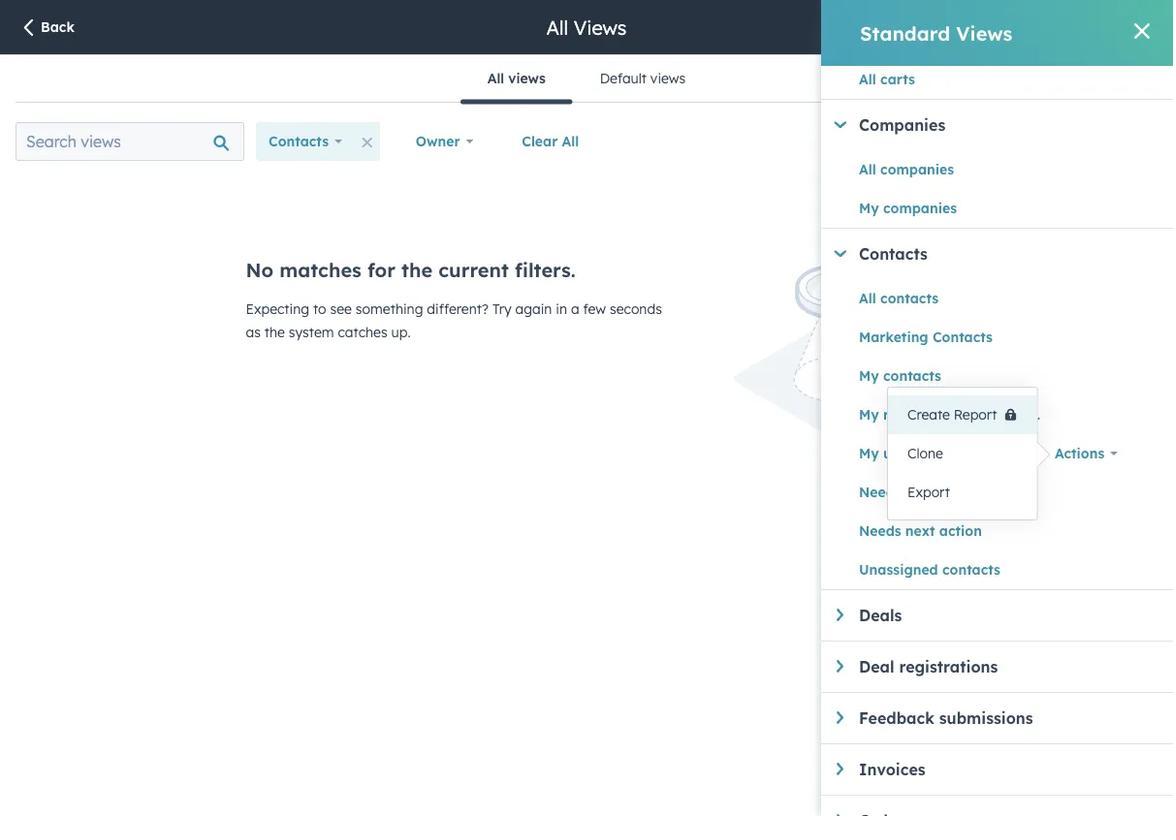 Task type: vqa. For each thing, say whether or not it's contained in the screenshot.
leftmost Views
yes



Task type: locate. For each thing, give the bounding box(es) containing it.
0 vertical spatial companies
[[880, 161, 954, 178]]

different?
[[427, 301, 489, 317]]

2 horizontal spatial contacts
[[933, 329, 993, 346]]

1 views from the left
[[508, 70, 545, 87]]

up.
[[391, 324, 411, 341]]

navigation
[[460, 55, 713, 104]]

companies down the all companies
[[883, 200, 957, 217]]

clear all
[[522, 133, 579, 150]]

my left "clone"
[[859, 445, 879, 462]]

unassigned contacts
[[859, 561, 1000, 578]]

marketing
[[859, 329, 928, 346]]

0 horizontal spatial views
[[574, 15, 627, 39]]

0 horizontal spatial the
[[264, 324, 285, 341]]

all views button
[[460, 55, 573, 104]]

1 my from the top
[[859, 200, 879, 217]]

my
[[859, 200, 879, 217], [859, 367, 879, 384], [859, 406, 879, 423], [859, 445, 879, 462]]

back link
[[19, 18, 75, 39]]

contacts down action
[[942, 561, 1000, 578]]

views up all carts link
[[956, 21, 1012, 45]]

0 horizontal spatial views
[[508, 70, 545, 87]]

the right for
[[401, 258, 432, 282]]

4 my from the top
[[859, 445, 879, 462]]

uncontacted
[[883, 445, 968, 462]]

needs
[[859, 484, 901, 501], [859, 523, 901, 539]]

the
[[401, 258, 432, 282], [264, 324, 285, 341]]

2 vertical spatial caret image
[[837, 814, 843, 816]]

my for my uncontacted
[[859, 445, 879, 462]]

contacts up recently
[[883, 367, 941, 384]]

needs next action
[[859, 523, 982, 539]]

views
[[574, 15, 627, 39], [956, 21, 1012, 45]]

needs next action link
[[859, 520, 1042, 543]]

0 vertical spatial caret image
[[837, 660, 843, 673]]

0 vertical spatial needs
[[859, 484, 901, 501]]

needs left next
[[859, 523, 901, 539]]

all companies link
[[859, 158, 1042, 181]]

views
[[508, 70, 545, 87], [650, 70, 686, 87]]

Search views search field
[[16, 122, 244, 161]]

companies for all companies
[[880, 161, 954, 178]]

companies up my companies
[[880, 161, 954, 178]]

caret image inside deals dropdown button
[[837, 609, 843, 621]]

all inside page section element
[[546, 15, 568, 39]]

recently
[[883, 406, 938, 423]]

all inside navigation
[[487, 70, 504, 87]]

caret image
[[834, 121, 847, 128], [834, 250, 847, 257], [837, 609, 843, 621], [837, 763, 843, 775]]

feedback
[[859, 709, 934, 728]]

caret image inside contacts dropdown button
[[834, 250, 847, 257]]

system
[[289, 324, 334, 341]]

0 horizontal spatial contacts
[[269, 133, 329, 150]]

default views
[[600, 70, 686, 87]]

caret image for companies
[[834, 121, 847, 128]]

all for all views
[[546, 15, 568, 39]]

needs for needs email follow-up
[[859, 484, 901, 501]]

caret image for deal registrations
[[837, 660, 843, 673]]

1 caret image from the top
[[837, 660, 843, 673]]

all contacts link
[[859, 287, 1042, 310]]

try
[[492, 301, 511, 317]]

all
[[546, 15, 568, 39], [487, 70, 504, 87], [859, 71, 876, 88], [562, 133, 579, 150], [859, 161, 876, 178], [859, 290, 876, 307]]

unassigned contacts link
[[859, 558, 1042, 582]]

1 vertical spatial the
[[264, 324, 285, 341]]

see
[[330, 301, 352, 317]]

my recently assigned contacts
[[859, 406, 1065, 423]]

my down the all companies
[[859, 200, 879, 217]]

needs email follow-up link
[[859, 481, 1042, 504]]

seconds
[[610, 301, 662, 317]]

1 vertical spatial needs
[[859, 523, 901, 539]]

marketing contacts link
[[859, 326, 1042, 349]]

views for standard views
[[956, 21, 1012, 45]]

contacts button
[[256, 122, 355, 161]]

email
[[905, 484, 943, 501]]

needs for needs next action
[[859, 523, 901, 539]]

contacts up marketing
[[880, 290, 938, 307]]

1 vertical spatial companies
[[883, 200, 957, 217]]

3 my from the top
[[859, 406, 879, 423]]

my recently assigned contacts link
[[859, 403, 1065, 427]]

clone
[[907, 445, 943, 462]]

views right "default"
[[650, 70, 686, 87]]

views for all views
[[574, 15, 627, 39]]

submissions
[[939, 709, 1033, 728]]

feedback submissions
[[859, 709, 1033, 728]]

navigation containing all views
[[460, 55, 713, 104]]

to
[[313, 301, 326, 317]]

0 vertical spatial contacts
[[269, 133, 329, 150]]

views for default views
[[650, 70, 686, 87]]

2 views from the left
[[650, 70, 686, 87]]

2 vertical spatial contacts
[[933, 329, 993, 346]]

invoices button
[[837, 760, 1173, 779]]

caret image inside invoices dropdown button
[[837, 763, 843, 775]]

0 vertical spatial the
[[401, 258, 432, 282]]

default views button
[[573, 55, 713, 102]]

my uncontacted link
[[859, 442, 1042, 465]]

1 horizontal spatial views
[[956, 21, 1012, 45]]

my for my companies
[[859, 200, 879, 217]]

2 needs from the top
[[859, 523, 901, 539]]

views up clear
[[508, 70, 545, 87]]

deal
[[859, 657, 894, 677]]

1 vertical spatial contacts
[[859, 244, 928, 264]]

my down marketing
[[859, 367, 879, 384]]

close image
[[1134, 23, 1150, 39]]

contacts
[[269, 133, 329, 150], [859, 244, 928, 264], [933, 329, 993, 346]]

needs left email
[[859, 484, 901, 501]]

owner button
[[403, 122, 486, 161]]

1 horizontal spatial contacts
[[859, 244, 928, 264]]

all for all companies
[[859, 161, 876, 178]]

actions button
[[1042, 434, 1130, 473]]

caret image inside feedback submissions "dropdown button"
[[837, 712, 843, 724]]

caret image inside companies dropdown button
[[834, 121, 847, 128]]

1 vertical spatial caret image
[[837, 712, 843, 724]]

views for all views
[[508, 70, 545, 87]]

registrations
[[899, 657, 998, 677]]

2 my from the top
[[859, 367, 879, 384]]

standard views
[[860, 21, 1012, 45]]

views inside page section element
[[574, 15, 627, 39]]

2 caret image from the top
[[837, 712, 843, 724]]

3 caret image from the top
[[837, 814, 843, 816]]

the right as
[[264, 324, 285, 341]]

in
[[556, 301, 567, 317]]

create report button
[[888, 396, 1037, 434]]

the inside expecting to see something different? try again in a few seconds as the system catches up.
[[264, 324, 285, 341]]

caret image inside deal registrations dropdown button
[[837, 660, 843, 673]]

1 needs from the top
[[859, 484, 901, 501]]

follow-
[[947, 484, 994, 501]]

my left recently
[[859, 406, 879, 423]]

caret image
[[837, 660, 843, 673], [837, 712, 843, 724], [837, 814, 843, 816]]

caret image for invoices
[[837, 763, 843, 775]]

my companies link
[[859, 197, 1042, 220]]

1 horizontal spatial views
[[650, 70, 686, 87]]

views up "default"
[[574, 15, 627, 39]]

clone button
[[888, 434, 1037, 473]]



Task type: describe. For each thing, give the bounding box(es) containing it.
1 horizontal spatial the
[[401, 258, 432, 282]]

companies
[[859, 115, 945, 135]]

my contacts link
[[859, 365, 1042, 388]]

all carts
[[859, 71, 915, 88]]

deals
[[859, 606, 902, 625]]

clear all button
[[509, 122, 592, 161]]

no
[[246, 258, 274, 282]]

current
[[438, 258, 509, 282]]

caret image for feedback submissions
[[837, 712, 843, 724]]

all for all contacts
[[859, 290, 876, 307]]

carts
[[880, 71, 915, 88]]

feedback submissions button
[[837, 709, 1173, 728]]

caret image for deals
[[837, 609, 843, 621]]

contacts inside popup button
[[269, 133, 329, 150]]

my contacts
[[859, 367, 941, 384]]

no matches for the current filters.
[[246, 258, 575, 282]]

deals button
[[837, 606, 1173, 625]]

as
[[246, 324, 261, 341]]

contacts for unassigned contacts
[[942, 561, 1000, 578]]

my companies
[[859, 200, 957, 217]]

all for all views
[[487, 70, 504, 87]]

something
[[356, 301, 423, 317]]

export
[[907, 484, 950, 501]]

assigned
[[942, 406, 1002, 423]]

deal registrations
[[859, 657, 998, 677]]

all views
[[487, 70, 545, 87]]

all carts link
[[859, 68, 1042, 91]]

standard
[[860, 21, 950, 45]]

contacts for all contacts
[[880, 290, 938, 307]]

all companies
[[859, 161, 954, 178]]

action
[[939, 523, 982, 539]]

up
[[994, 484, 1011, 501]]

few
[[583, 301, 606, 317]]

for
[[367, 258, 395, 282]]

needs email follow-up
[[859, 484, 1011, 501]]

filters.
[[515, 258, 575, 282]]

my for my recently assigned contacts
[[859, 406, 879, 423]]

expecting
[[246, 301, 309, 317]]

next
[[905, 523, 935, 539]]

expecting to see something different? try again in a few seconds as the system catches up.
[[246, 301, 662, 341]]

all views
[[546, 15, 627, 39]]

a
[[571, 301, 579, 317]]

contacts for my contacts
[[883, 367, 941, 384]]

companies button
[[834, 115, 1173, 135]]

my uncontacted
[[859, 445, 968, 462]]

back
[[41, 18, 75, 35]]

owner
[[416, 133, 460, 150]]

invoices
[[859, 760, 925, 779]]

actions
[[1055, 445, 1104, 462]]

unassigned
[[859, 561, 938, 578]]

page section element
[[0, 0, 1173, 54]]

report
[[954, 406, 997, 423]]

create
[[907, 406, 950, 423]]

default
[[600, 70, 647, 87]]

all for all carts
[[859, 71, 876, 88]]

contacts button
[[834, 244, 1173, 264]]

contacts up 'actions' on the right bottom
[[1007, 406, 1065, 423]]

all contacts
[[859, 290, 938, 307]]

matches
[[280, 258, 362, 282]]

again
[[515, 301, 552, 317]]

marketing contacts
[[859, 329, 993, 346]]

deal registrations button
[[837, 657, 1173, 677]]

create report
[[907, 406, 997, 423]]

my for my contacts
[[859, 367, 879, 384]]

clear
[[522, 133, 558, 150]]

caret image for contacts
[[834, 250, 847, 257]]

companies for my companies
[[883, 200, 957, 217]]

export button
[[888, 473, 1037, 512]]

catches
[[338, 324, 387, 341]]



